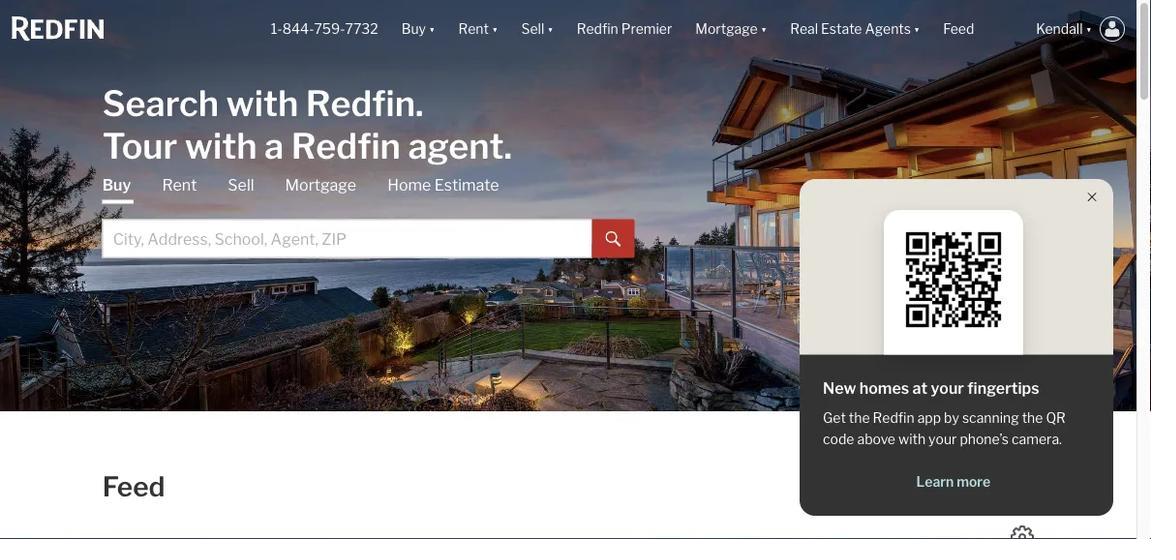 Task type: vqa. For each thing, say whether or not it's contained in the screenshot.
Sell within the dropdown button
yes



Task type: describe. For each thing, give the bounding box(es) containing it.
real estate agents ▾ button
[[779, 0, 932, 58]]

qr
[[1046, 410, 1066, 427]]

phone's
[[960, 431, 1009, 448]]

by
[[944, 410, 960, 427]]

rent ▾
[[459, 21, 498, 37]]

app install qr code image
[[899, 226, 1008, 334]]

0 horizontal spatial feed
[[102, 471, 165, 504]]

get the redfin app by scanning the qr code above with your phone's camera.
[[823, 410, 1066, 448]]

sell for sell
[[228, 176, 254, 195]]

real estate agents ▾ link
[[790, 0, 920, 58]]

home estimate
[[387, 176, 499, 195]]

agent.
[[408, 124, 512, 167]]

tour
[[102, 124, 177, 167]]

redfin inside redfin premier 'button'
[[577, 21, 619, 37]]

feed inside button
[[944, 21, 975, 37]]

0 vertical spatial your
[[931, 379, 964, 398]]

kendall
[[1037, 21, 1083, 37]]

buy for buy ▾
[[402, 21, 426, 37]]

app
[[918, 410, 941, 427]]

▾ for mortgage ▾
[[761, 21, 767, 37]]

rent link
[[162, 175, 197, 196]]

your inside get the redfin app by scanning the qr code above with your phone's camera.
[[929, 431, 957, 448]]

get
[[823, 410, 846, 427]]

estimate
[[435, 176, 499, 195]]

rent for rent ▾
[[459, 21, 489, 37]]

buy for buy
[[102, 176, 131, 195]]

with down 1-
[[226, 82, 299, 124]]

1-
[[271, 21, 282, 37]]

844-
[[282, 21, 314, 37]]

buy ▾ button
[[390, 0, 447, 58]]

submit search image
[[606, 232, 621, 247]]

redfin.
[[306, 82, 424, 124]]

search with redfin. tour with a redfin agent.
[[102, 82, 512, 167]]

kendall ▾
[[1037, 21, 1092, 37]]

learn more
[[917, 474, 991, 490]]

redfin inside get the redfin app by scanning the qr code above with your phone's camera.
[[873, 410, 915, 427]]

premier
[[621, 21, 672, 37]]

1-844-759-7732
[[271, 21, 378, 37]]

tab list containing buy
[[102, 175, 635, 258]]

▾ for rent ▾
[[492, 21, 498, 37]]

1-844-759-7732 link
[[271, 21, 378, 37]]

buy ▾ button
[[402, 0, 435, 58]]

City, Address, School, Agent, ZIP search field
[[102, 219, 592, 258]]

▾ for buy ▾
[[429, 21, 435, 37]]

fingertips
[[968, 379, 1040, 398]]

rent ▾ button
[[459, 0, 498, 58]]

buy ▾
[[402, 21, 435, 37]]

above
[[857, 431, 896, 448]]

redfin inside search with redfin. tour with a redfin agent.
[[291, 124, 401, 167]]

sell ▾ button
[[521, 0, 554, 58]]

real estate agents ▾
[[790, 21, 920, 37]]

at
[[913, 379, 928, 398]]

mortgage for mortgage
[[285, 176, 357, 195]]

sell ▾ button
[[510, 0, 565, 58]]

new homes at your fingertips
[[823, 379, 1040, 398]]

learn more link
[[823, 473, 1084, 492]]

sell ▾
[[521, 21, 554, 37]]

sell link
[[228, 175, 254, 196]]

agents
[[865, 21, 911, 37]]



Task type: locate. For each thing, give the bounding box(es) containing it.
the up camera.
[[1022, 410, 1043, 427]]

mortgage up city, address, school, agent, zip search box
[[285, 176, 357, 195]]

0 horizontal spatial rent
[[162, 176, 197, 195]]

▾ for sell ▾
[[547, 21, 554, 37]]

rent for rent
[[162, 176, 197, 195]]

redfin up above at right bottom
[[873, 410, 915, 427]]

redfin premier
[[577, 21, 672, 37]]

0 horizontal spatial buy
[[102, 176, 131, 195]]

0 vertical spatial buy
[[402, 21, 426, 37]]

with down app
[[899, 431, 926, 448]]

1 vertical spatial your
[[929, 431, 957, 448]]

buy down tour
[[102, 176, 131, 195]]

estate
[[821, 21, 862, 37]]

1 vertical spatial redfin
[[291, 124, 401, 167]]

redfin up mortgage link
[[291, 124, 401, 167]]

code
[[823, 431, 855, 448]]

rent down tour
[[162, 176, 197, 195]]

0 vertical spatial redfin
[[577, 21, 619, 37]]

1 the from the left
[[849, 410, 870, 427]]

redfin
[[577, 21, 619, 37], [291, 124, 401, 167], [873, 410, 915, 427]]

learn
[[917, 474, 954, 490]]

1 horizontal spatial mortgage
[[696, 21, 758, 37]]

1 horizontal spatial feed
[[944, 21, 975, 37]]

2 vertical spatial redfin
[[873, 410, 915, 427]]

buy
[[402, 21, 426, 37], [102, 176, 131, 195]]

rent
[[459, 21, 489, 37], [162, 176, 197, 195]]

1 horizontal spatial redfin
[[577, 21, 619, 37]]

2 ▾ from the left
[[492, 21, 498, 37]]

mortgage ▾ button
[[696, 0, 767, 58]]

the right get
[[849, 410, 870, 427]]

0 horizontal spatial the
[[849, 410, 870, 427]]

home estimate link
[[387, 175, 499, 196]]

sell right rent ▾
[[521, 21, 544, 37]]

759-
[[314, 21, 345, 37]]

feed
[[944, 21, 975, 37], [102, 471, 165, 504]]

0 vertical spatial feed
[[944, 21, 975, 37]]

homes
[[860, 379, 909, 398]]

redfin left premier
[[577, 21, 619, 37]]

▾ left sell ▾
[[492, 21, 498, 37]]

your down by
[[929, 431, 957, 448]]

▾ right rent ▾
[[547, 21, 554, 37]]

a
[[264, 124, 284, 167]]

0 vertical spatial sell
[[521, 21, 544, 37]]

1 horizontal spatial rent
[[459, 21, 489, 37]]

▾
[[429, 21, 435, 37], [492, 21, 498, 37], [547, 21, 554, 37], [761, 21, 767, 37], [914, 21, 920, 37], [1086, 21, 1092, 37]]

▾ for kendall ▾
[[1086, 21, 1092, 37]]

with inside get the redfin app by scanning the qr code above with your phone's camera.
[[899, 431, 926, 448]]

feed button
[[932, 0, 1025, 58]]

1 vertical spatial rent
[[162, 176, 197, 195]]

0 horizontal spatial sell
[[228, 176, 254, 195]]

mortgage link
[[285, 175, 357, 196]]

▾ left rent ▾
[[429, 21, 435, 37]]

4 ▾ from the left
[[761, 21, 767, 37]]

1 vertical spatial sell
[[228, 176, 254, 195]]

mortgage ▾ button
[[684, 0, 779, 58]]

new
[[823, 379, 856, 398]]

1 horizontal spatial sell
[[521, 21, 544, 37]]

mortgage inside tab list
[[285, 176, 357, 195]]

3 ▾ from the left
[[547, 21, 554, 37]]

scanning
[[962, 410, 1019, 427]]

with up "sell" link
[[185, 124, 257, 167]]

1 vertical spatial mortgage
[[285, 176, 357, 195]]

1 vertical spatial feed
[[102, 471, 165, 504]]

the
[[849, 410, 870, 427], [1022, 410, 1043, 427]]

more
[[957, 474, 991, 490]]

real
[[790, 21, 818, 37]]

0 vertical spatial mortgage
[[696, 21, 758, 37]]

sell
[[521, 21, 544, 37], [228, 176, 254, 195]]

sell right the rent link
[[228, 176, 254, 195]]

▾ right agents
[[914, 21, 920, 37]]

sell for sell ▾
[[521, 21, 544, 37]]

with
[[226, 82, 299, 124], [185, 124, 257, 167], [899, 431, 926, 448]]

mortgage
[[696, 21, 758, 37], [285, 176, 357, 195]]

1 horizontal spatial the
[[1022, 410, 1043, 427]]

▾ right kendall
[[1086, 21, 1092, 37]]

buy link
[[102, 175, 131, 204]]

0 vertical spatial rent
[[459, 21, 489, 37]]

sell inside sell ▾ dropdown button
[[521, 21, 544, 37]]

7732
[[345, 21, 378, 37]]

rent right buy ▾
[[459, 21, 489, 37]]

search
[[102, 82, 219, 124]]

buy right '7732'
[[402, 21, 426, 37]]

home
[[387, 176, 431, 195]]

camera.
[[1012, 431, 1062, 448]]

redfin premier button
[[565, 0, 684, 58]]

tab list
[[102, 175, 635, 258]]

rent inside dropdown button
[[459, 21, 489, 37]]

5 ▾ from the left
[[914, 21, 920, 37]]

1 vertical spatial buy
[[102, 176, 131, 195]]

2 the from the left
[[1022, 410, 1043, 427]]

0 horizontal spatial mortgage
[[285, 176, 357, 195]]

2 horizontal spatial redfin
[[873, 410, 915, 427]]

buy inside dropdown button
[[402, 21, 426, 37]]

rent ▾ button
[[447, 0, 510, 58]]

buy inside tab list
[[102, 176, 131, 195]]

mortgage for mortgage ▾
[[696, 21, 758, 37]]

mortgage ▾
[[696, 21, 767, 37]]

0 horizontal spatial redfin
[[291, 124, 401, 167]]

6 ▾ from the left
[[1086, 21, 1092, 37]]

your right at on the bottom of the page
[[931, 379, 964, 398]]

mortgage inside mortgage ▾ dropdown button
[[696, 21, 758, 37]]

1 horizontal spatial buy
[[402, 21, 426, 37]]

your
[[931, 379, 964, 398], [929, 431, 957, 448]]

1 ▾ from the left
[[429, 21, 435, 37]]

▾ left real
[[761, 21, 767, 37]]

mortgage left real
[[696, 21, 758, 37]]



